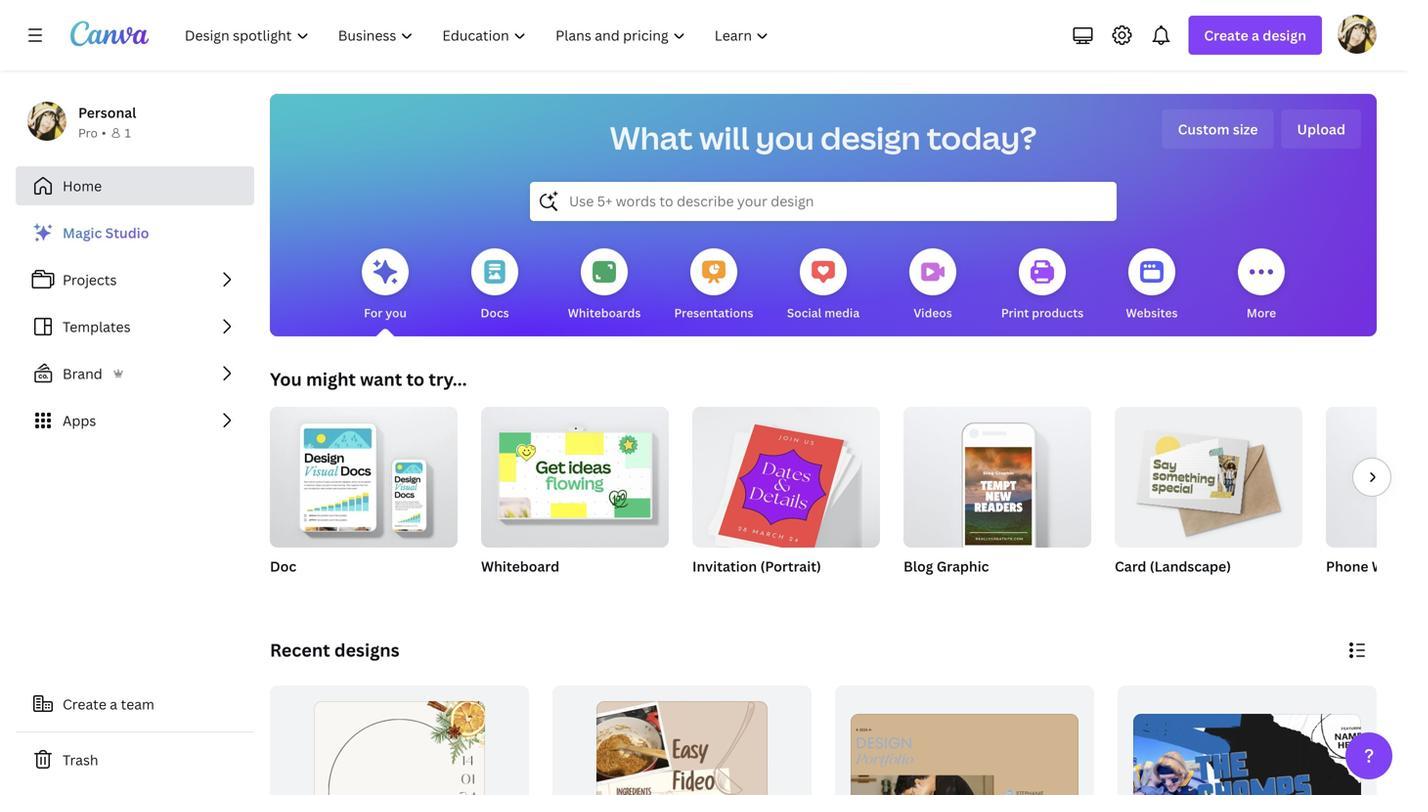 Task type: vqa. For each thing, say whether or not it's contained in the screenshot.
Social media button
yes



Task type: describe. For each thing, give the bounding box(es) containing it.
(landscape)
[[1150, 557, 1231, 576]]

home link
[[16, 166, 254, 205]]

blog
[[904, 557, 933, 576]]

create a team
[[63, 695, 154, 713]]

phone wallp
[[1326, 557, 1408, 576]]

invitation (portrait)
[[692, 557, 821, 576]]

upload
[[1297, 120, 1346, 138]]

a for design
[[1252, 26, 1260, 44]]

to
[[406, 367, 425, 391]]

print
[[1001, 305, 1029, 321]]

group for whiteboard
[[481, 399, 669, 548]]

design inside dropdown button
[[1263, 26, 1307, 44]]

you inside "button"
[[386, 305, 407, 321]]

social media
[[787, 305, 860, 321]]

doc
[[270, 557, 297, 576]]

whiteboards button
[[568, 235, 641, 336]]

0 horizontal spatial design
[[821, 116, 921, 159]]

projects link
[[16, 260, 254, 299]]

studio
[[105, 223, 149, 242]]

presentations button
[[674, 235, 754, 336]]

create a design button
[[1189, 16, 1322, 55]]

social media button
[[787, 235, 860, 336]]

brand link
[[16, 354, 254, 393]]

list containing magic studio
[[16, 213, 254, 440]]

team
[[121, 695, 154, 713]]

•
[[102, 125, 106, 141]]

create a team button
[[16, 685, 254, 724]]

group for doc
[[270, 399, 458, 548]]

recent designs
[[270, 638, 400, 662]]

home
[[63, 177, 102, 195]]

custom size
[[1178, 120, 1258, 138]]

templates link
[[16, 307, 254, 346]]

templates
[[63, 317, 131, 336]]

media
[[825, 305, 860, 321]]

apps link
[[16, 401, 254, 440]]

1
[[125, 125, 131, 141]]

whiteboards
[[568, 305, 641, 321]]

presentations
[[674, 305, 754, 321]]

Search search field
[[569, 183, 1078, 220]]

today?
[[927, 116, 1037, 159]]

try...
[[429, 367, 467, 391]]

magic
[[63, 223, 102, 242]]

create for create a design
[[1204, 26, 1249, 44]]

card
[[1115, 557, 1147, 576]]

phone wallpaper group
[[1326, 407, 1408, 600]]

custom
[[1178, 120, 1230, 138]]

magic studio link
[[16, 213, 254, 252]]

create a design
[[1204, 26, 1307, 44]]

a for team
[[110, 695, 117, 713]]

recent
[[270, 638, 330, 662]]

top level navigation element
[[172, 16, 786, 55]]

0 vertical spatial you
[[756, 116, 814, 159]]



Task type: locate. For each thing, give the bounding box(es) containing it.
upload button
[[1282, 110, 1361, 149]]

0 vertical spatial design
[[1263, 26, 1307, 44]]

1 vertical spatial a
[[110, 695, 117, 713]]

social
[[787, 305, 822, 321]]

for
[[364, 305, 383, 321]]

1 horizontal spatial create
[[1204, 26, 1249, 44]]

group
[[270, 399, 458, 548], [481, 399, 669, 548], [692, 399, 880, 554], [904, 399, 1091, 548], [1115, 399, 1303, 548], [1326, 407, 1408, 548]]

(portrait)
[[760, 557, 821, 576]]

1 vertical spatial design
[[821, 116, 921, 159]]

create left 'team'
[[63, 695, 106, 713]]

card (landscape)
[[1115, 557, 1231, 576]]

might
[[306, 367, 356, 391]]

0 horizontal spatial a
[[110, 695, 117, 713]]

phone
[[1326, 557, 1369, 576]]

design
[[1263, 26, 1307, 44], [821, 116, 921, 159]]

videos
[[914, 305, 952, 321]]

personal
[[78, 103, 136, 122]]

create up custom size dropdown button
[[1204, 26, 1249, 44]]

list
[[16, 213, 254, 440]]

pro
[[78, 125, 98, 141]]

card (landscape) group
[[1115, 399, 1303, 600]]

doc group
[[270, 399, 458, 600]]

you
[[756, 116, 814, 159], [386, 305, 407, 321]]

want
[[360, 367, 402, 391]]

designs
[[334, 638, 400, 662]]

0 vertical spatial create
[[1204, 26, 1249, 44]]

you right "will"
[[756, 116, 814, 159]]

a inside dropdown button
[[1252, 26, 1260, 44]]

you might want to try...
[[270, 367, 467, 391]]

1 horizontal spatial you
[[756, 116, 814, 159]]

invitation (portrait) group
[[692, 399, 880, 600]]

0 horizontal spatial you
[[386, 305, 407, 321]]

create inside button
[[63, 695, 106, 713]]

1 vertical spatial you
[[386, 305, 407, 321]]

create for create a team
[[63, 695, 106, 713]]

will
[[699, 116, 750, 159]]

a left 'team'
[[110, 695, 117, 713]]

1 horizontal spatial design
[[1263, 26, 1307, 44]]

a up the size
[[1252, 26, 1260, 44]]

blog graphic group
[[904, 399, 1091, 600]]

create inside dropdown button
[[1204, 26, 1249, 44]]

None search field
[[530, 182, 1117, 221]]

for you button
[[362, 235, 409, 336]]

1 vertical spatial create
[[63, 695, 106, 713]]

websites
[[1126, 305, 1178, 321]]

invitation
[[692, 557, 757, 576]]

more
[[1247, 305, 1276, 321]]

size
[[1233, 120, 1258, 138]]

docs
[[481, 305, 509, 321]]

what will you design today?
[[610, 116, 1037, 159]]

more button
[[1238, 235, 1285, 336]]

0 vertical spatial a
[[1252, 26, 1260, 44]]

blog graphic
[[904, 557, 989, 576]]

brand
[[63, 364, 102, 383]]

whiteboard group
[[481, 399, 669, 600]]

print products button
[[1001, 235, 1084, 336]]

trash link
[[16, 740, 254, 779]]

videos button
[[910, 235, 956, 336]]

trash
[[63, 751, 98, 769]]

design left stephanie aranda icon
[[1263, 26, 1307, 44]]

for you
[[364, 305, 407, 321]]

whiteboard
[[481, 557, 560, 576]]

apps
[[63, 411, 96, 430]]

products
[[1032, 305, 1084, 321]]

you
[[270, 367, 302, 391]]

stephanie aranda image
[[1338, 14, 1377, 54]]

0 horizontal spatial create
[[63, 695, 106, 713]]

projects
[[63, 270, 117, 289]]

print products
[[1001, 305, 1084, 321]]

pro •
[[78, 125, 106, 141]]

graphic
[[937, 557, 989, 576]]

a
[[1252, 26, 1260, 44], [110, 695, 117, 713]]

1 horizontal spatial a
[[1252, 26, 1260, 44]]

group for invitation (portrait)
[[692, 399, 880, 554]]

a inside button
[[110, 695, 117, 713]]

design up search search box on the top of page
[[821, 116, 921, 159]]

group for phone wallp
[[1326, 407, 1408, 548]]

what
[[610, 116, 693, 159]]

create
[[1204, 26, 1249, 44], [63, 695, 106, 713]]

you right for
[[386, 305, 407, 321]]

docs button
[[471, 235, 518, 336]]

custom size button
[[1162, 110, 1274, 149]]

magic studio
[[63, 223, 149, 242]]

websites button
[[1126, 235, 1178, 336]]

wallp
[[1372, 557, 1408, 576]]



